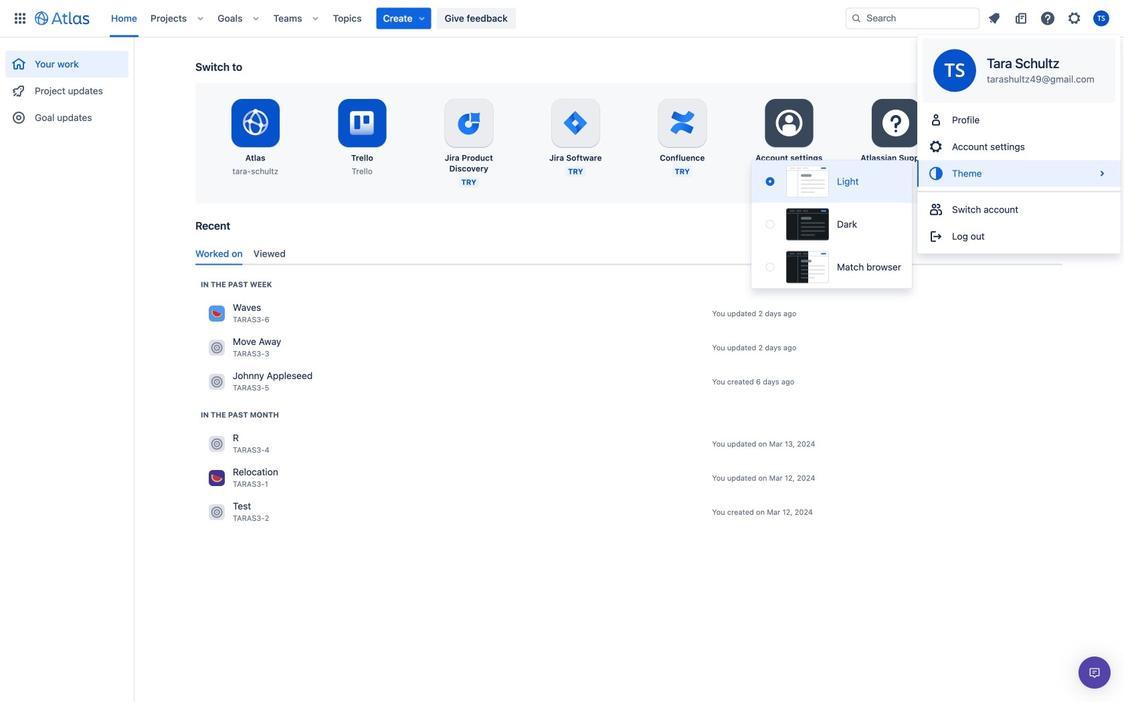 Task type: vqa. For each thing, say whether or not it's contained in the screenshot.
1st confluence icon
no



Task type: describe. For each thing, give the bounding box(es) containing it.
3 townsquare image from the top
[[209, 470, 225, 487]]

Filter by title field
[[945, 221, 1062, 240]]

search image
[[851, 13, 862, 24]]

Search field
[[846, 8, 980, 29]]

account image
[[1094, 10, 1110, 26]]

notifications image
[[987, 10, 1003, 26]]

help image
[[1040, 10, 1056, 26]]

1 townsquare image from the top
[[209, 306, 225, 322]]

switch to... image
[[12, 10, 28, 26]]



Task type: locate. For each thing, give the bounding box(es) containing it.
top element
[[8, 0, 846, 37]]

heading for second townsquare image from the top of the page
[[201, 410, 279, 421]]

2 vertical spatial townsquare image
[[209, 505, 225, 521]]

3 townsquare image from the top
[[209, 505, 225, 521]]

2 townsquare image from the top
[[209, 340, 225, 356]]

townsquare image
[[209, 374, 225, 390], [209, 436, 225, 452], [209, 470, 225, 487]]

2 heading from the top
[[201, 410, 279, 421]]

None search field
[[846, 8, 980, 29]]

open intercom messenger image
[[1087, 665, 1103, 681]]

2 townsquare image from the top
[[209, 436, 225, 452]]

group
[[5, 37, 129, 135], [918, 103, 1121, 191], [918, 191, 1121, 254]]

None button
[[752, 160, 912, 203], [752, 203, 912, 246], [752, 246, 912, 289], [752, 160, 912, 203], [752, 203, 912, 246], [752, 246, 912, 289]]

0 vertical spatial heading
[[201, 279, 272, 290]]

tab list
[[190, 243, 1068, 265]]

1 townsquare image from the top
[[209, 374, 225, 390]]

0 vertical spatial townsquare image
[[209, 374, 225, 390]]

1 heading from the top
[[201, 279, 272, 290]]

townsquare image
[[209, 306, 225, 322], [209, 340, 225, 356], [209, 505, 225, 521]]

heading for third townsquare icon from the bottom of the page
[[201, 279, 272, 290]]

1 vertical spatial heading
[[201, 410, 279, 421]]

heading
[[201, 279, 272, 290], [201, 410, 279, 421]]

search image
[[949, 225, 960, 235]]

0 vertical spatial townsquare image
[[209, 306, 225, 322]]

1 vertical spatial townsquare image
[[209, 340, 225, 356]]

menu
[[752, 160, 912, 289]]

settings image
[[1067, 10, 1083, 26], [773, 107, 805, 139], [880, 107, 912, 139], [987, 107, 1019, 139]]

2 vertical spatial townsquare image
[[209, 470, 225, 487]]

banner
[[0, 0, 1125, 37]]

1 vertical spatial townsquare image
[[209, 436, 225, 452]]



